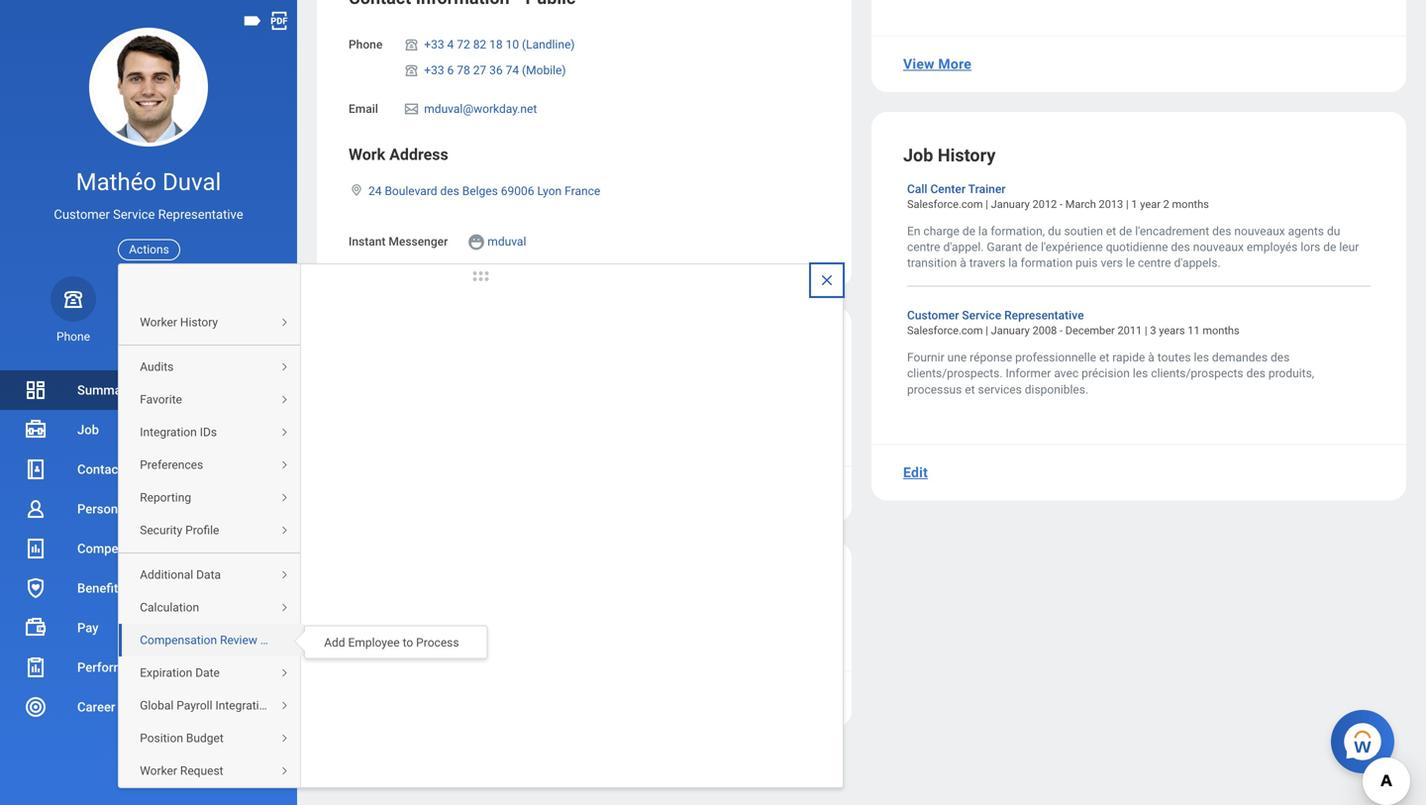 Task type: locate. For each thing, give the bounding box(es) containing it.
et down the "2013" at the right
[[1106, 224, 1116, 238]]

nouveaux up employés
[[1234, 224, 1285, 238]]

add employee to process dialog
[[284, 626, 488, 659]]

menu
[[119, 0, 305, 788]]

1 vertical spatial salesforce.com
[[907, 325, 983, 337]]

la up d'appel. at top
[[978, 224, 988, 238]]

compensation link
[[0, 529, 297, 568]]

nouveaux
[[1234, 224, 1285, 238], [1193, 240, 1244, 254]]

job up call
[[903, 145, 933, 166]]

centre down "quotidienne"
[[1138, 256, 1171, 270]]

worker up the audits
[[140, 316, 177, 330]]

2008 up professionnelle
[[1033, 325, 1057, 337]]

chevron right image for worker history
[[273, 317, 296, 329]]

0 vertical spatial months
[[1172, 198, 1209, 210]]

0 vertical spatial la
[[978, 224, 988, 238]]

4 chevron right image from the top
[[273, 493, 296, 504]]

customer down mathéo
[[54, 207, 110, 222]]

contact image
[[24, 458, 48, 481]]

0 vertical spatial phone
[[349, 38, 383, 51]]

0 horizontal spatial phone
[[56, 330, 90, 344]]

chevron right image inside audits menu item
[[273, 362, 296, 374]]

chevron right image up security profile menu item at bottom left
[[273, 493, 296, 504]]

0 vertical spatial phone image
[[402, 37, 420, 52]]

security profile menu item
[[119, 514, 305, 547]]

0 vertical spatial january
[[991, 198, 1030, 210]]

history up team
[[180, 316, 218, 330]]

36
[[489, 63, 503, 77]]

des up d'appels.
[[1212, 224, 1231, 238]]

1 vertical spatial +33
[[424, 63, 444, 77]]

chevron right image inside integration ids menu item
[[273, 427, 296, 439]]

+33 for +33 6 78 27 36 74 (mobile)
[[424, 63, 444, 77]]

de down formation,
[[1025, 240, 1038, 254]]

5 chevron right image from the top
[[273, 570, 296, 582]]

trainer
[[968, 182, 1006, 196]]

email up 'work'
[[349, 102, 378, 116]]

services
[[978, 383, 1022, 396]]

de right école
[[434, 608, 447, 622]]

service down mathéo duval
[[113, 207, 155, 222]]

chevron right image right data
[[273, 570, 296, 582]]

2 +33 from the top
[[424, 63, 444, 77]]

representative down duval
[[158, 207, 243, 222]]

transition
[[907, 256, 957, 270]]

management up resource
[[450, 608, 520, 622]]

- up professionnelle
[[1060, 325, 1063, 337]]

job up contact
[[77, 422, 99, 437]]

1 vertical spatial history
[[180, 316, 218, 330]]

integration
[[140, 426, 197, 439], [215, 699, 272, 713]]

5 chevron right image from the top
[[273, 733, 296, 745]]

formation
[[1021, 256, 1073, 270]]

0 horizontal spatial 2008
[[599, 624, 623, 637]]

january down customer service representative link
[[991, 325, 1030, 337]]

1 horizontal spatial customer service representative
[[907, 309, 1084, 323]]

0 vertical spatial et
[[1106, 224, 1116, 238]]

1 chevron right image from the top
[[273, 394, 296, 406]]

customer up fournir
[[907, 309, 959, 323]]

salesforce.com up une
[[907, 325, 983, 337]]

1 vertical spatial à
[[1148, 351, 1155, 365]]

mduval link
[[488, 231, 526, 249]]

expiration date
[[140, 666, 220, 680]]

1 vertical spatial email
[[134, 330, 163, 344]]

management
[[450, 608, 520, 622], [494, 624, 558, 637]]

yahoo image
[[467, 233, 486, 252]]

0 vertical spatial representative
[[158, 207, 243, 222]]

2 chevron right image from the top
[[273, 460, 296, 472]]

1 horizontal spatial service
[[962, 309, 1001, 323]]

additional data menu item
[[119, 559, 305, 591]]

garant
[[987, 240, 1022, 254]]

preferences menu item
[[119, 449, 305, 482]]

position budget menu item
[[119, 722, 305, 755]]

(landline)
[[522, 38, 575, 51]]

january
[[991, 198, 1030, 210], [991, 325, 1030, 337]]

la down garant
[[1008, 256, 1018, 270]]

des down demandes
[[1246, 367, 1266, 380]]

chevron right image right team link
[[273, 317, 296, 329]]

employee
[[348, 636, 400, 650]]

à inside en charge de la formation, du soutien et de l'encadrement des nouveaux agents du centre d'appel. garant de l'expérience quotidienne des nouveaux employés lors de leur transition à travers la formation puis vers le centre d'appels.
[[960, 256, 966, 270]]

1 horizontal spatial email
[[349, 102, 378, 116]]

0 vertical spatial integration
[[140, 426, 197, 439]]

1 vertical spatial customer
[[907, 309, 959, 323]]

1 vertical spatial months
[[1203, 325, 1240, 337]]

le
[[1126, 256, 1135, 270]]

l'encadrement
[[1135, 224, 1209, 238]]

1 horizontal spatial job
[[903, 145, 933, 166]]

0 vertical spatial à
[[960, 256, 966, 270]]

1 vertical spatial job
[[77, 422, 99, 437]]

navigation pane region
[[0, 0, 297, 805]]

pay link
[[0, 608, 297, 648]]

representative
[[158, 207, 243, 222], [1004, 309, 1084, 323]]

budget
[[186, 732, 224, 745]]

de up "quotidienne"
[[1119, 224, 1132, 238]]

email
[[349, 102, 378, 116], [134, 330, 163, 344]]

edit
[[903, 465, 928, 481]]

6 chevron right image from the top
[[273, 766, 296, 778]]

à inside fournir une réponse professionnelle et rapide à toutes les demandes des clients/prospects. informer avec précision les clients/prospects des produits, processus et services disponibles.
[[1148, 351, 1155, 365]]

0 horizontal spatial customer
[[54, 207, 110, 222]]

7 chevron right image from the top
[[273, 701, 296, 712]]

1 horizontal spatial list
[[903, 0, 1375, 4]]

| inside bordeaux école de management mba in sustainable resource management   |   2003 - 2008
[[560, 624, 563, 637]]

-
[[1060, 198, 1063, 210], [1060, 325, 1063, 337], [593, 624, 596, 637]]

travers
[[969, 256, 1006, 270]]

1 horizontal spatial phone
[[349, 38, 383, 51]]

clients/prospects
[[1151, 367, 1244, 380]]

years
[[1159, 325, 1185, 337]]

mba
[[349, 624, 372, 637]]

2 worker from the top
[[140, 764, 177, 778]]

0 horizontal spatial email
[[134, 330, 163, 344]]

representative up salesforce.com   |   january 2008 - december 2011 | 3 years 11 months at the top
[[1004, 309, 1084, 323]]

career
[[77, 700, 115, 715]]

worker request
[[140, 764, 223, 778]]

2 vertical spatial phone image
[[59, 287, 87, 311]]

- right '2003'
[[593, 624, 596, 637]]

email inside "element"
[[134, 330, 163, 344]]

chevron right image inside security profile menu item
[[273, 525, 296, 537]]

chevron right image inside 'additional data' menu item
[[273, 570, 296, 582]]

history
[[938, 145, 996, 166], [180, 316, 218, 330]]

months right 2
[[1172, 198, 1209, 210]]

career image
[[24, 695, 48, 719]]

0 horizontal spatial list
[[0, 370, 297, 767]]

job inside list
[[77, 422, 99, 437]]

1 vertical spatial phone image
[[402, 62, 420, 78]]

phone image for +33 4 72 82 18 10 (landline)
[[402, 37, 420, 52]]

chevron right image inside calculation 'menu item'
[[273, 602, 296, 614]]

center
[[930, 182, 966, 196]]

list containing summary
[[0, 370, 297, 767]]

0 horizontal spatial job
[[77, 422, 99, 437]]

| down customer service representative link
[[986, 325, 988, 337]]

1 vertical spatial worker
[[140, 764, 177, 778]]

customer service representative down mathéo duval
[[54, 207, 243, 222]]

customer
[[54, 207, 110, 222], [907, 309, 959, 323]]

1 vertical spatial phone
[[56, 330, 90, 344]]

chevron right image up position budget menu item at the bottom of page
[[273, 701, 296, 712]]

0 vertical spatial centre
[[907, 240, 940, 254]]

phone image up phone mathéo duval element
[[59, 287, 87, 311]]

0 vertical spatial 2008
[[1033, 325, 1057, 337]]

4 chevron right image from the top
[[273, 602, 296, 614]]

chevron right image inside "worker history" menu item
[[273, 317, 296, 329]]

global
[[140, 699, 174, 713]]

2 chevron right image from the top
[[273, 362, 296, 374]]

1 vertical spatial integration
[[215, 699, 272, 713]]

1 january from the top
[[991, 198, 1030, 210]]

0 vertical spatial les
[[1194, 351, 1209, 365]]

call center trainer salesforce.com   |   january 2012 - march 2013 | 1 year 2 months
[[907, 182, 1209, 210]]

chevron right image inside preferences menu item
[[273, 460, 296, 472]]

des inside 24 boulevard des belges 69006 lyon france link
[[440, 184, 459, 198]]

à down d'appel. at top
[[960, 256, 966, 270]]

contact information - public group
[[349, 0, 820, 256]]

audits menu item
[[119, 351, 305, 383]]

payroll
[[177, 699, 212, 713]]

compensation up expiration date
[[140, 634, 217, 647]]

personal link
[[0, 489, 297, 529]]

integration up preferences on the left bottom of the page
[[140, 426, 197, 439]]

worker down position
[[140, 764, 177, 778]]

+33 for +33 4 72 82 18 10 (landline)
[[424, 38, 444, 51]]

additional
[[140, 568, 193, 582]]

formation,
[[991, 224, 1045, 238]]

1 horizontal spatial la
[[1008, 256, 1018, 270]]

chevron right image for global payroll integration event
[[273, 701, 296, 712]]

de inside bordeaux école de management mba in sustainable resource management   |   2003 - 2008
[[434, 608, 447, 622]]

compensation down personal
[[77, 541, 161, 556]]

précision
[[1082, 367, 1130, 380]]

1 horizontal spatial à
[[1148, 351, 1155, 365]]

professionnelle
[[1015, 351, 1096, 365]]

bordeaux
[[349, 608, 399, 622]]

0 horizontal spatial service
[[113, 207, 155, 222]]

performance
[[77, 660, 152, 675]]

chevron right image inside global payroll integration event menu item
[[273, 701, 296, 712]]

location image
[[349, 183, 364, 197]]

0 vertical spatial -
[[1060, 198, 1063, 210]]

representative inside 'navigation pane' region
[[158, 207, 243, 222]]

list
[[903, 0, 1375, 4], [0, 370, 297, 767]]

0 vertical spatial customer service representative
[[54, 207, 243, 222]]

à right rapide
[[1148, 351, 1155, 365]]

worker history menu item
[[119, 306, 305, 339]]

customer service representative up réponse
[[907, 309, 1084, 323]]

(mobile)
[[522, 63, 566, 77]]

months right the 11
[[1203, 325, 1240, 337]]

3 chevron right image from the top
[[273, 427, 296, 439]]

0 horizontal spatial centre
[[907, 240, 940, 254]]

chevron right image up favorite menu item on the left of the page
[[273, 362, 296, 374]]

0 vertical spatial management
[[450, 608, 520, 622]]

1 vertical spatial service
[[962, 309, 1001, 323]]

chevron right image
[[273, 394, 296, 406], [273, 460, 296, 472], [273, 525, 296, 537], [273, 602, 296, 614], [273, 733, 296, 745], [273, 766, 296, 778]]

1 horizontal spatial 2008
[[1033, 325, 1057, 337]]

0 horizontal spatial representative
[[158, 207, 243, 222]]

chevron right image
[[273, 317, 296, 329], [273, 362, 296, 374], [273, 427, 296, 439], [273, 493, 296, 504], [273, 570, 296, 582], [273, 668, 296, 680], [273, 701, 296, 712]]

compensation for compensation
[[77, 541, 161, 556]]

phone image inside popup button
[[59, 287, 87, 311]]

+33 6 78 27 36 74 (mobile) link
[[424, 59, 566, 77]]

à
[[960, 256, 966, 270], [1148, 351, 1155, 365]]

24
[[368, 184, 382, 198]]

et up précision at the right of page
[[1099, 351, 1109, 365]]

1 worker from the top
[[140, 316, 177, 330]]

| left '2003'
[[560, 624, 563, 637]]

1 vertical spatial les
[[1133, 367, 1148, 380]]

69006
[[501, 184, 534, 198]]

email up the audits
[[134, 330, 163, 344]]

0 vertical spatial job
[[903, 145, 933, 166]]

agents
[[1288, 224, 1324, 238]]

24 boulevard des belges 69006 lyon france link
[[368, 180, 600, 198]]

personal image
[[24, 497, 48, 521]]

0 horizontal spatial history
[[180, 316, 218, 330]]

des
[[440, 184, 459, 198], [1212, 224, 1231, 238], [1171, 240, 1190, 254], [1271, 351, 1290, 365], [1246, 367, 1266, 380]]

0 vertical spatial salesforce.com
[[907, 198, 983, 210]]

dialog
[[118, 0, 844, 788]]

pay
[[77, 620, 99, 635]]

1 horizontal spatial process
[[416, 636, 459, 650]]

summary link
[[0, 370, 297, 410]]

to
[[403, 636, 413, 650]]

0 vertical spatial worker
[[140, 316, 177, 330]]

resource
[[445, 624, 491, 637]]

worker for worker history
[[140, 316, 177, 330]]

centre up transition
[[907, 240, 940, 254]]

job link
[[0, 410, 297, 450]]

du up l'expérience
[[1048, 224, 1061, 238]]

service up réponse
[[962, 309, 1001, 323]]

pay image
[[24, 616, 48, 640]]

1 vertical spatial customer service representative
[[907, 309, 1084, 323]]

1 vertical spatial january
[[991, 325, 1030, 337]]

chevron right image right ids
[[273, 427, 296, 439]]

phone image left 4 at left
[[402, 37, 420, 52]]

chevron right image inside expiration date menu item
[[273, 668, 296, 680]]

phone up summary
[[56, 330, 90, 344]]

add employee to process
[[324, 636, 459, 650]]

career link
[[0, 687, 297, 727]]

0 horizontal spatial à
[[960, 256, 966, 270]]

2 vertical spatial et
[[965, 383, 975, 396]]

1 vertical spatial list
[[0, 370, 297, 767]]

+33 left 4 at left
[[424, 38, 444, 51]]

chevron right image for reporting
[[273, 493, 296, 504]]

les down rapide
[[1133, 367, 1148, 380]]

integration up position budget menu item at the bottom of page
[[215, 699, 272, 713]]

0 horizontal spatial du
[[1048, 224, 1061, 238]]

compensation inside compensation link
[[77, 541, 161, 556]]

process right to on the left of the page
[[416, 636, 459, 650]]

january up formation,
[[991, 198, 1030, 210]]

74
[[506, 63, 519, 77]]

call center trainer link
[[907, 178, 1006, 196]]

0 vertical spatial history
[[938, 145, 996, 166]]

1 chevron right image from the top
[[273, 317, 296, 329]]

1 vertical spatial -
[[1060, 325, 1063, 337]]

contact
[[77, 462, 122, 477]]

chevron right image inside reporting menu item
[[273, 493, 296, 504]]

2008 right '2003'
[[599, 624, 623, 637]]

chevron right image for additional data
[[273, 570, 296, 582]]

phone left 4 at left
[[349, 38, 383, 51]]

team mathéo duval element
[[201, 329, 247, 345]]

management left '2003'
[[494, 624, 558, 637]]

1 vertical spatial representative
[[1004, 309, 1084, 323]]

phone inside popup button
[[56, 330, 90, 344]]

nouveaux up d'appels.
[[1193, 240, 1244, 254]]

0 horizontal spatial la
[[978, 224, 988, 238]]

du up leur
[[1327, 224, 1340, 238]]

0 vertical spatial customer
[[54, 207, 110, 222]]

1 horizontal spatial du
[[1327, 224, 1340, 238]]

phone image
[[402, 37, 420, 52], [402, 62, 420, 78], [59, 287, 87, 311]]

6 chevron right image from the top
[[273, 668, 296, 680]]

add
[[324, 636, 345, 650]]

bordeaux école de management mba in sustainable resource management   |   2003 - 2008
[[349, 608, 623, 637]]

1 vertical spatial 2008
[[599, 624, 623, 637]]

summary image
[[24, 378, 48, 402]]

move modal image
[[461, 264, 501, 288]]

1 horizontal spatial representative
[[1004, 309, 1084, 323]]

18
[[489, 38, 503, 51]]

employés
[[1247, 240, 1298, 254]]

customer service representative link
[[907, 305, 1084, 323]]

fournir
[[907, 351, 944, 365]]

1 vertical spatial compensation
[[140, 634, 217, 647]]

chevron right image inside the worker request menu item
[[273, 766, 296, 778]]

0 vertical spatial +33
[[424, 38, 444, 51]]

ids
[[200, 426, 217, 439]]

la
[[978, 224, 988, 238], [1008, 256, 1018, 270]]

customer service representative
[[54, 207, 243, 222], [907, 309, 1084, 323]]

1 salesforce.com from the top
[[907, 198, 983, 210]]

benefits image
[[24, 576, 48, 600]]

chevron right image inside position budget menu item
[[273, 733, 296, 745]]

de
[[962, 224, 975, 238], [1119, 224, 1132, 238], [1025, 240, 1038, 254], [1323, 240, 1336, 254], [434, 608, 447, 622]]

history up call center trainer link
[[938, 145, 996, 166]]

1 horizontal spatial centre
[[1138, 256, 1171, 270]]

1 +33 from the top
[[424, 38, 444, 51]]

process right "review"
[[260, 634, 303, 647]]

add employee to process menu
[[305, 627, 487, 658]]

- right 2012 at the top of page
[[1060, 198, 1063, 210]]

compensation inside dialog
[[140, 634, 217, 647]]

calculation menu item
[[119, 591, 305, 624]]

salesforce.com down "center"
[[907, 198, 983, 210]]

0 vertical spatial service
[[113, 207, 155, 222]]

salesforce.com
[[907, 198, 983, 210], [907, 325, 983, 337]]

0 vertical spatial compensation
[[77, 541, 161, 556]]

dialog containing worker history
[[118, 0, 844, 788]]

history inside menu item
[[180, 316, 218, 330]]

2 vertical spatial -
[[593, 624, 596, 637]]

in
[[375, 624, 383, 637]]

worker
[[140, 316, 177, 330], [140, 764, 177, 778]]

more
[[938, 56, 972, 72]]

2 du from the left
[[1327, 224, 1340, 238]]

0 horizontal spatial customer service representative
[[54, 207, 243, 222]]

1 horizontal spatial history
[[938, 145, 996, 166]]

3 chevron right image from the top
[[273, 525, 296, 537]]

des left the belges
[[440, 184, 459, 198]]

11
[[1188, 325, 1200, 337]]

+33 left 6
[[424, 63, 444, 77]]

mduval@workday.net link
[[424, 98, 537, 116]]

job image
[[24, 418, 48, 442]]

0 vertical spatial email
[[349, 102, 378, 116]]

chevron right image up "event"
[[273, 668, 296, 680]]

| left 3
[[1145, 325, 1147, 337]]

menu containing worker history
[[119, 0, 305, 788]]

et down clients/prospects.
[[965, 383, 975, 396]]

chevron right image inside favorite menu item
[[273, 394, 296, 406]]

months
[[1172, 198, 1209, 210], [1203, 325, 1240, 337]]

january inside call center trainer salesforce.com   |   january 2012 - march 2013 | 1 year 2 months
[[991, 198, 1030, 210]]

|
[[986, 198, 988, 210], [1126, 198, 1129, 210], [986, 325, 988, 337], [1145, 325, 1147, 337], [560, 624, 563, 637]]

les up the "clients/prospects"
[[1194, 351, 1209, 365]]

phone image up mail image
[[402, 62, 420, 78]]



Task type: vqa. For each thing, say whether or not it's contained in the screenshot.
2nd inbox Icon from the bottom
no



Task type: describe. For each thing, give the bounding box(es) containing it.
processus
[[907, 383, 962, 396]]

2011
[[1118, 325, 1142, 337]]

job for job
[[77, 422, 99, 437]]

+33 4 72 82 18 10 (landline) link
[[424, 34, 575, 51]]

performance link
[[0, 648, 297, 687]]

view printable version (pdf) image
[[268, 10, 290, 32]]

contact link
[[0, 450, 297, 489]]

réponse
[[970, 351, 1012, 365]]

disponibles.
[[1025, 383, 1089, 396]]

des up produits,
[[1271, 351, 1290, 365]]

chevron right image for expiration date
[[273, 668, 296, 680]]

des down l'encadrement
[[1171, 240, 1190, 254]]

en
[[907, 224, 921, 238]]

email inside contact information - public group
[[349, 102, 378, 116]]

favorite menu item
[[119, 383, 305, 416]]

date
[[195, 666, 220, 680]]

2 january from the top
[[991, 325, 1030, 337]]

82
[[473, 38, 486, 51]]

2 salesforce.com from the top
[[907, 325, 983, 337]]

process inside menu
[[416, 636, 459, 650]]

chevron right image for worker request
[[273, 766, 296, 778]]

customer inside 'navigation pane' region
[[54, 207, 110, 222]]

1 vertical spatial et
[[1099, 351, 1109, 365]]

salesforce.com   |   january 2008 - december 2011 | 3 years 11 months
[[907, 325, 1240, 337]]

vers
[[1101, 256, 1123, 270]]

mail image
[[402, 101, 420, 117]]

tag image
[[242, 10, 263, 32]]

- inside bordeaux école de management mba in sustainable resource management   |   2003 - 2008
[[593, 624, 596, 637]]

customer service representative inside 'navigation pane' region
[[54, 207, 243, 222]]

additional data
[[140, 568, 221, 582]]

position
[[140, 732, 183, 745]]

1 vertical spatial management
[[494, 624, 558, 637]]

worker request menu item
[[119, 755, 305, 788]]

+33 4 72 82 18 10 (landline)
[[424, 38, 575, 51]]

close image
[[819, 272, 835, 288]]

0 vertical spatial nouveaux
[[1234, 224, 1285, 238]]

actions
[[129, 243, 169, 257]]

chevron right image for audits
[[273, 362, 296, 374]]

chevron right image for security profile
[[273, 525, 296, 537]]

quotidienne
[[1106, 240, 1168, 254]]

email mathéo duval element
[[126, 329, 171, 345]]

view more
[[903, 56, 972, 72]]

belges
[[462, 184, 498, 198]]

expiration date menu item
[[119, 657, 305, 690]]

global payroll integration event menu item
[[119, 690, 305, 722]]

4
[[447, 38, 454, 51]]

compensation for compensation review process
[[140, 634, 217, 647]]

request
[[180, 764, 223, 778]]

integration ids menu item
[[119, 416, 305, 449]]

benefits
[[77, 581, 125, 596]]

chevron right image for preferences
[[273, 460, 296, 472]]

months inside call center trainer salesforce.com   |   january 2012 - march 2013 | 1 year 2 months
[[1172, 198, 1209, 210]]

work address
[[349, 145, 448, 164]]

| down trainer
[[986, 198, 988, 210]]

reporting menu item
[[119, 482, 305, 514]]

10
[[506, 38, 519, 51]]

job for job history
[[903, 145, 933, 166]]

duval
[[162, 168, 221, 196]]

menu inside dialog
[[119, 0, 305, 788]]

de left leur
[[1323, 240, 1336, 254]]

0 horizontal spatial integration
[[140, 426, 197, 439]]

france
[[565, 184, 600, 198]]

phone image for +33 6 78 27 36 74 (mobile)
[[402, 62, 420, 78]]

phone inside contact information - public group
[[349, 38, 383, 51]]

view more button
[[895, 44, 980, 84]]

l'expérience
[[1041, 240, 1103, 254]]

chevron right image for favorite
[[273, 394, 296, 406]]

phone mathéo duval element
[[51, 329, 96, 345]]

0 horizontal spatial process
[[260, 634, 303, 647]]

toutes
[[1158, 351, 1191, 365]]

year
[[1140, 198, 1161, 210]]

- inside call center trainer salesforce.com   |   january 2012 - march 2013 | 1 year 2 months
[[1060, 198, 1063, 210]]

salesforce.com inside call center trainer salesforce.com   |   january 2012 - march 2013 | 1 year 2 months
[[907, 198, 983, 210]]

chevron right image for calculation
[[273, 602, 296, 614]]

2008 inside bordeaux école de management mba in sustainable resource management   |   2003 - 2008
[[599, 624, 623, 637]]

rapide
[[1112, 351, 1145, 365]]

1 horizontal spatial customer
[[907, 309, 959, 323]]

0 horizontal spatial les
[[1133, 367, 1148, 380]]

1 vertical spatial la
[[1008, 256, 1018, 270]]

preferences
[[140, 458, 203, 472]]

view
[[903, 56, 935, 72]]

d'appel.
[[943, 240, 984, 254]]

fournir une réponse professionnelle et rapide à toutes les demandes des clients/prospects. informer avec précision les clients/prospects des produits, processus et services disponibles.
[[907, 351, 1317, 396]]

data
[[196, 568, 221, 582]]

summary
[[77, 383, 132, 398]]

0 vertical spatial list
[[903, 0, 1375, 4]]

2003
[[566, 624, 590, 637]]

1 horizontal spatial integration
[[215, 699, 272, 713]]

2013
[[1099, 198, 1123, 210]]

chevron right image for position budget
[[273, 733, 296, 745]]

1 du from the left
[[1048, 224, 1061, 238]]

march
[[1065, 198, 1096, 210]]

worker for worker request
[[140, 764, 177, 778]]

job history
[[903, 145, 996, 166]]

work
[[349, 145, 385, 164]]

6
[[447, 63, 454, 77]]

1 horizontal spatial les
[[1194, 351, 1209, 365]]

mathéo
[[76, 168, 157, 196]]

history for worker history
[[180, 316, 218, 330]]

de up d'appel. at top
[[962, 224, 975, 238]]

chevron right image for integration ids
[[273, 427, 296, 439]]

expiration
[[140, 666, 192, 680]]

1 vertical spatial nouveaux
[[1193, 240, 1244, 254]]

en charge de la formation, du soutien et de l'encadrement des nouveaux agents du centre d'appel. garant de l'expérience quotidienne des nouveaux employés lors de leur transition à travers la formation puis vers le centre d'appels.
[[907, 224, 1362, 270]]

78
[[457, 63, 470, 77]]

| left 1
[[1126, 198, 1129, 210]]

24 boulevard des belges 69006 lyon france
[[368, 184, 600, 198]]

avec
[[1054, 367, 1079, 380]]

history for job history
[[938, 145, 996, 166]]

instant
[[349, 235, 386, 249]]

27
[[473, 63, 486, 77]]

event
[[275, 699, 304, 713]]

informer
[[1006, 367, 1051, 380]]

integration ids
[[140, 426, 217, 439]]

performance image
[[24, 656, 48, 679]]

security
[[140, 524, 182, 537]]

1
[[1131, 198, 1137, 210]]

2
[[1163, 198, 1169, 210]]

workday assistant region
[[1331, 702, 1402, 773]]

et inside en charge de la formation, du soutien et de l'encadrement des nouveaux agents du centre d'appel. garant de l'expérience quotidienne des nouveaux employés lors de leur transition à travers la formation puis vers le centre d'appels.
[[1106, 224, 1116, 238]]

favorite
[[140, 393, 182, 407]]

items selected list
[[402, 34, 607, 82]]

position budget
[[140, 732, 224, 745]]

team link
[[201, 276, 247, 345]]

sustainable
[[386, 624, 443, 637]]

lyon
[[537, 184, 562, 198]]

phone button
[[51, 276, 96, 345]]

boulevard
[[385, 184, 437, 198]]

compensation image
[[24, 537, 48, 561]]

service inside 'navigation pane' region
[[113, 207, 155, 222]]

benefits link
[[0, 568, 297, 608]]

école
[[402, 608, 431, 622]]

1 vertical spatial centre
[[1138, 256, 1171, 270]]

soutien
[[1064, 224, 1103, 238]]



